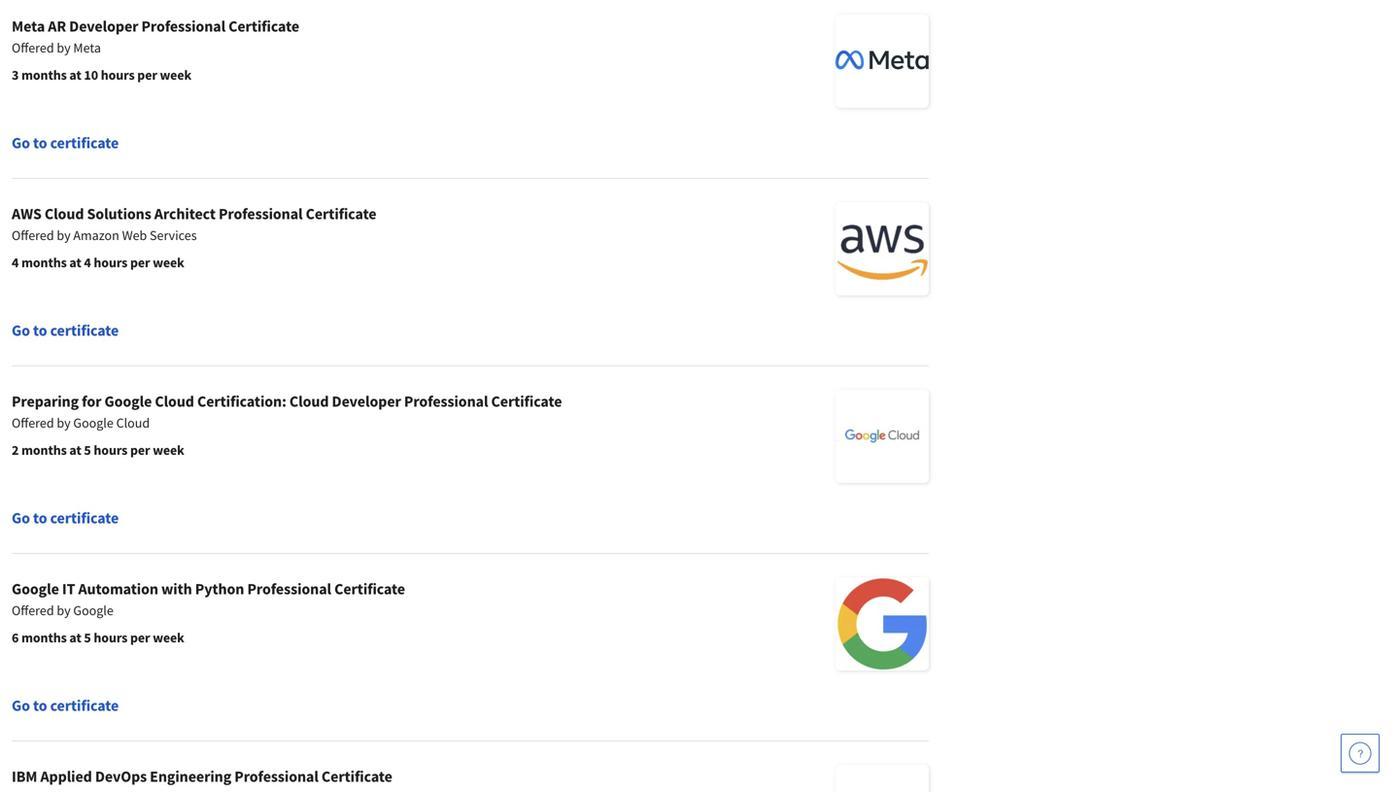 Task type: describe. For each thing, give the bounding box(es) containing it.
google cloud image
[[836, 390, 929, 483]]

preparing
[[12, 392, 79, 411]]

by inside aws cloud solutions architect  professional certificate offered by amazon web services 4 months at 4 hours per week
[[57, 227, 71, 244]]

professional inside meta ar developer  professional certificate offered by meta 3 months at 10 hours per week
[[141, 17, 226, 36]]

week inside preparing for google cloud certification: cloud developer professional certificate offered by google cloud 2 months at 5 hours per week
[[153, 441, 184, 459]]

3
[[12, 66, 19, 84]]

hours inside aws cloud solutions architect  professional certificate offered by amazon web services 4 months at 4 hours per week
[[94, 254, 128, 271]]

certificate inside preparing for google cloud certification: cloud developer professional certificate offered by google cloud 2 months at 5 hours per week
[[491, 392, 562, 411]]

per inside meta ar developer  professional certificate offered by meta 3 months at 10 hours per week
[[137, 66, 157, 84]]

to for meta
[[33, 133, 47, 153]]

professional inside preparing for google cloud certification: cloud developer professional certificate offered by google cloud 2 months at 5 hours per week
[[404, 392, 488, 411]]

developer inside meta ar developer  professional certificate offered by meta 3 months at 10 hours per week
[[69, 17, 138, 36]]

hours inside preparing for google cloud certification: cloud developer professional certificate offered by google cloud 2 months at 5 hours per week
[[94, 441, 128, 459]]

offered inside google it automation with python professional certificate offered by google 6 months at 5 hours per week
[[12, 602, 54, 619]]

cloud inside aws cloud solutions architect  professional certificate offered by amazon web services 4 months at 4 hours per week
[[45, 204, 84, 224]]

hours inside meta ar developer  professional certificate offered by meta 3 months at 10 hours per week
[[101, 66, 135, 84]]

ar
[[48, 17, 66, 36]]

10
[[84, 66, 98, 84]]

solutions
[[87, 204, 151, 224]]

certificate for it
[[50, 696, 119, 715]]

at inside google it automation with python professional certificate offered by google 6 months at 5 hours per week
[[69, 629, 81, 646]]

at inside aws cloud solutions architect  professional certificate offered by amazon web services 4 months at 4 hours per week
[[69, 254, 81, 271]]

google left it
[[12, 579, 59, 599]]

certificate inside meta ar developer  professional certificate offered by meta 3 months at 10 hours per week
[[229, 17, 299, 36]]

developer inside preparing for google cloud certification: cloud developer professional certificate offered by google cloud 2 months at 5 hours per week
[[332, 392, 401, 411]]

certificate inside aws cloud solutions architect  professional certificate offered by amazon web services 4 months at 4 hours per week
[[306, 204, 377, 224]]

services
[[150, 227, 197, 244]]

by inside google it automation with python professional certificate offered by google 6 months at 5 hours per week
[[57, 602, 71, 619]]

1 4 from the left
[[12, 254, 19, 271]]

ibm applied devops engineering professional certificate
[[12, 767, 393, 786]]

go to certificate for it
[[12, 696, 119, 715]]

go to certificate for for
[[12, 508, 119, 528]]

certification:
[[197, 392, 287, 411]]

preparing for google cloud certification: cloud developer professional certificate offered by google cloud 2 months at 5 hours per week
[[12, 392, 562, 459]]

6
[[12, 629, 19, 646]]

5 inside google it automation with python professional certificate offered by google 6 months at 5 hours per week
[[84, 629, 91, 646]]

python
[[195, 579, 244, 599]]

go for meta ar developer  professional certificate
[[12, 133, 30, 153]]

per inside preparing for google cloud certification: cloud developer professional certificate offered by google cloud 2 months at 5 hours per week
[[130, 441, 150, 459]]

offered inside aws cloud solutions architect  professional certificate offered by amazon web services 4 months at 4 hours per week
[[12, 227, 54, 244]]

devops
[[95, 767, 147, 786]]

certificate for ar
[[50, 133, 119, 153]]

offered inside preparing for google cloud certification: cloud developer professional certificate offered by google cloud 2 months at 5 hours per week
[[12, 414, 54, 432]]

go for google it automation with python professional certificate
[[12, 696, 30, 715]]

google down it
[[73, 602, 114, 619]]

certificate for for
[[50, 508, 119, 528]]

ibm
[[12, 767, 37, 786]]

to for aws
[[33, 321, 47, 340]]

google right for
[[104, 392, 152, 411]]

months inside aws cloud solutions architect  professional certificate offered by amazon web services 4 months at 4 hours per week
[[21, 254, 67, 271]]

2
[[12, 441, 19, 459]]

professional inside google it automation with python professional certificate offered by google 6 months at 5 hours per week
[[247, 579, 332, 599]]



Task type: locate. For each thing, give the bounding box(es) containing it.
1 horizontal spatial meta
[[73, 39, 101, 56]]

4 down aws at top left
[[12, 254, 19, 271]]

1 go from the top
[[12, 133, 30, 153]]

professional
[[141, 17, 226, 36], [219, 204, 303, 224], [404, 392, 488, 411], [247, 579, 332, 599], [235, 767, 319, 786]]

google
[[104, 392, 152, 411], [73, 414, 114, 432], [12, 579, 59, 599], [73, 602, 114, 619]]

hours inside google it automation with python professional certificate offered by google 6 months at 5 hours per week
[[94, 629, 128, 646]]

hours down automation
[[94, 629, 128, 646]]

meta image
[[836, 15, 929, 108]]

applied
[[40, 767, 92, 786]]

3 go to certificate from the top
[[12, 508, 119, 528]]

per
[[137, 66, 157, 84], [130, 254, 150, 271], [130, 441, 150, 459], [130, 629, 150, 646]]

by left amazon
[[57, 227, 71, 244]]

engineering
[[150, 767, 232, 786]]

0 horizontal spatial developer
[[69, 17, 138, 36]]

week inside google it automation with python professional certificate offered by google 6 months at 5 hours per week
[[153, 629, 184, 646]]

google it automation with python professional certificate offered by google 6 months at 5 hours per week
[[12, 579, 405, 646]]

months right 2
[[21, 441, 67, 459]]

1 by from the top
[[57, 39, 71, 56]]

professional inside aws cloud solutions architect  professional certificate offered by amazon web services 4 months at 4 hours per week
[[219, 204, 303, 224]]

0 horizontal spatial meta
[[12, 17, 45, 36]]

go down 6
[[12, 696, 30, 715]]

months right 3
[[21, 66, 67, 84]]

1 at from the top
[[69, 66, 81, 84]]

cloud
[[45, 204, 84, 224], [155, 392, 194, 411], [290, 392, 329, 411], [116, 414, 150, 432]]

go up preparing
[[12, 321, 30, 340]]

help center image
[[1349, 742, 1373, 765]]

4 go to certificate from the top
[[12, 696, 119, 715]]

hours right 10
[[101, 66, 135, 84]]

meta up 10
[[73, 39, 101, 56]]

4 certificate from the top
[[50, 696, 119, 715]]

4 months from the top
[[21, 629, 67, 646]]

4
[[12, 254, 19, 271], [84, 254, 91, 271]]

week inside meta ar developer  professional certificate offered by meta 3 months at 10 hours per week
[[160, 66, 192, 84]]

months right 6
[[21, 629, 67, 646]]

2 months from the top
[[21, 254, 67, 271]]

offered inside meta ar developer  professional certificate offered by meta 3 months at 10 hours per week
[[12, 39, 54, 56]]

by inside preparing for google cloud certification: cloud developer professional certificate offered by google cloud 2 months at 5 hours per week
[[57, 414, 71, 432]]

google image
[[836, 577, 929, 671]]

aws
[[12, 204, 42, 224]]

go to certificate up preparing
[[12, 321, 119, 340]]

5 inside preparing for google cloud certification: cloud developer professional certificate offered by google cloud 2 months at 5 hours per week
[[84, 441, 91, 459]]

at
[[69, 66, 81, 84], [69, 254, 81, 271], [69, 441, 81, 459], [69, 629, 81, 646]]

months inside preparing for google cloud certification: cloud developer professional certificate offered by google cloud 2 months at 5 hours per week
[[21, 441, 67, 459]]

at down amazon
[[69, 254, 81, 271]]

hours
[[101, 66, 135, 84], [94, 254, 128, 271], [94, 441, 128, 459], [94, 629, 128, 646]]

1 vertical spatial meta
[[73, 39, 101, 56]]

by
[[57, 39, 71, 56], [57, 227, 71, 244], [57, 414, 71, 432], [57, 602, 71, 619]]

by down preparing
[[57, 414, 71, 432]]

go for preparing for google cloud certification: cloud developer professional certificate
[[12, 508, 30, 528]]

1 vertical spatial developer
[[332, 392, 401, 411]]

go to certificate for cloud
[[12, 321, 119, 340]]

3 to from the top
[[33, 508, 47, 528]]

3 at from the top
[[69, 441, 81, 459]]

offered down aws at top left
[[12, 227, 54, 244]]

months
[[21, 66, 67, 84], [21, 254, 67, 271], [21, 441, 67, 459], [21, 629, 67, 646]]

by down ar
[[57, 39, 71, 56]]

by inside meta ar developer  professional certificate offered by meta 3 months at 10 hours per week
[[57, 39, 71, 56]]

4 to from the top
[[33, 696, 47, 715]]

go to certificate up it
[[12, 508, 119, 528]]

3 offered from the top
[[12, 414, 54, 432]]

go for aws cloud solutions architect  professional certificate
[[12, 321, 30, 340]]

go to certificate up "applied"
[[12, 696, 119, 715]]

4 by from the top
[[57, 602, 71, 619]]

amazon
[[73, 227, 119, 244]]

4 go from the top
[[12, 696, 30, 715]]

go down 3
[[12, 133, 30, 153]]

3 by from the top
[[57, 414, 71, 432]]

at inside preparing for google cloud certification: cloud developer professional certificate offered by google cloud 2 months at 5 hours per week
[[69, 441, 81, 459]]

to for google
[[33, 696, 47, 715]]

go to certificate for ar
[[12, 133, 119, 153]]

meta ar developer  professional certificate offered by meta 3 months at 10 hours per week
[[12, 17, 299, 84]]

0 vertical spatial developer
[[69, 17, 138, 36]]

2 go from the top
[[12, 321, 30, 340]]

by down it
[[57, 602, 71, 619]]

2 by from the top
[[57, 227, 71, 244]]

offered down preparing
[[12, 414, 54, 432]]

2 5 from the top
[[84, 629, 91, 646]]

go down 2
[[12, 508, 30, 528]]

meta
[[12, 17, 45, 36], [73, 39, 101, 56]]

1 5 from the top
[[84, 441, 91, 459]]

per inside google it automation with python professional certificate offered by google 6 months at 5 hours per week
[[130, 629, 150, 646]]

1 certificate from the top
[[50, 133, 119, 153]]

it
[[62, 579, 75, 599]]

hours down for
[[94, 441, 128, 459]]

go
[[12, 133, 30, 153], [12, 321, 30, 340], [12, 508, 30, 528], [12, 696, 30, 715]]

at down preparing
[[69, 441, 81, 459]]

1 to from the top
[[33, 133, 47, 153]]

week
[[160, 66, 192, 84], [153, 254, 184, 271], [153, 441, 184, 459], [153, 629, 184, 646]]

2 at from the top
[[69, 254, 81, 271]]

hours down amazon
[[94, 254, 128, 271]]

1 horizontal spatial developer
[[332, 392, 401, 411]]

3 months from the top
[[21, 441, 67, 459]]

meta left ar
[[12, 17, 45, 36]]

0 horizontal spatial 4
[[12, 254, 19, 271]]

certificate
[[50, 133, 119, 153], [50, 321, 119, 340], [50, 508, 119, 528], [50, 696, 119, 715]]

automation
[[78, 579, 158, 599]]

certificate up "applied"
[[50, 696, 119, 715]]

web
[[122, 227, 147, 244]]

aws cloud solutions architect  professional certificate offered by amazon web services 4 months at 4 hours per week
[[12, 204, 377, 271]]

week inside aws cloud solutions architect  professional certificate offered by amazon web services 4 months at 4 hours per week
[[153, 254, 184, 271]]

3 certificate from the top
[[50, 508, 119, 528]]

4 offered from the top
[[12, 602, 54, 619]]

to for preparing
[[33, 508, 47, 528]]

at down it
[[69, 629, 81, 646]]

4 at from the top
[[69, 629, 81, 646]]

with
[[161, 579, 192, 599]]

months inside google it automation with python professional certificate offered by google 6 months at 5 hours per week
[[21, 629, 67, 646]]

offered down ar
[[12, 39, 54, 56]]

1 go to certificate from the top
[[12, 133, 119, 153]]

1 months from the top
[[21, 66, 67, 84]]

5 down for
[[84, 441, 91, 459]]

google down for
[[73, 414, 114, 432]]

certificate inside google it automation with python professional certificate offered by google 6 months at 5 hours per week
[[335, 579, 405, 599]]

1 offered from the top
[[12, 39, 54, 56]]

go to certificate down 10
[[12, 133, 119, 153]]

certificate up it
[[50, 508, 119, 528]]

for
[[82, 392, 101, 411]]

0 vertical spatial meta
[[12, 17, 45, 36]]

5
[[84, 441, 91, 459], [84, 629, 91, 646]]

offered up 6
[[12, 602, 54, 619]]

amazon web services image
[[836, 202, 929, 296]]

2 to from the top
[[33, 321, 47, 340]]

certificate for cloud
[[50, 321, 119, 340]]

architect
[[154, 204, 216, 224]]

1 vertical spatial 5
[[84, 629, 91, 646]]

5 down automation
[[84, 629, 91, 646]]

2 offered from the top
[[12, 227, 54, 244]]

months inside meta ar developer  professional certificate offered by meta 3 months at 10 hours per week
[[21, 66, 67, 84]]

months down aws at top left
[[21, 254, 67, 271]]

certificate
[[229, 17, 299, 36], [306, 204, 377, 224], [491, 392, 562, 411], [335, 579, 405, 599], [322, 767, 393, 786]]

at inside meta ar developer  professional certificate offered by meta 3 months at 10 hours per week
[[69, 66, 81, 84]]

2 4 from the left
[[84, 254, 91, 271]]

per inside aws cloud solutions architect  professional certificate offered by amazon web services 4 months at 4 hours per week
[[130, 254, 150, 271]]

developer
[[69, 17, 138, 36], [332, 392, 401, 411]]

to
[[33, 133, 47, 153], [33, 321, 47, 340], [33, 508, 47, 528], [33, 696, 47, 715]]

3 go from the top
[[12, 508, 30, 528]]

4 down amazon
[[84, 254, 91, 271]]

2 certificate from the top
[[50, 321, 119, 340]]

at left 10
[[69, 66, 81, 84]]

certificate up for
[[50, 321, 119, 340]]

2 go to certificate from the top
[[12, 321, 119, 340]]

go to certificate
[[12, 133, 119, 153], [12, 321, 119, 340], [12, 508, 119, 528], [12, 696, 119, 715]]

ibm applied devops engineering professional certificate link
[[12, 742, 929, 792]]

offered
[[12, 39, 54, 56], [12, 227, 54, 244], [12, 414, 54, 432], [12, 602, 54, 619]]

1 horizontal spatial 4
[[84, 254, 91, 271]]

0 vertical spatial 5
[[84, 441, 91, 459]]

certificate down 10
[[50, 133, 119, 153]]



Task type: vqa. For each thing, say whether or not it's contained in the screenshot.


